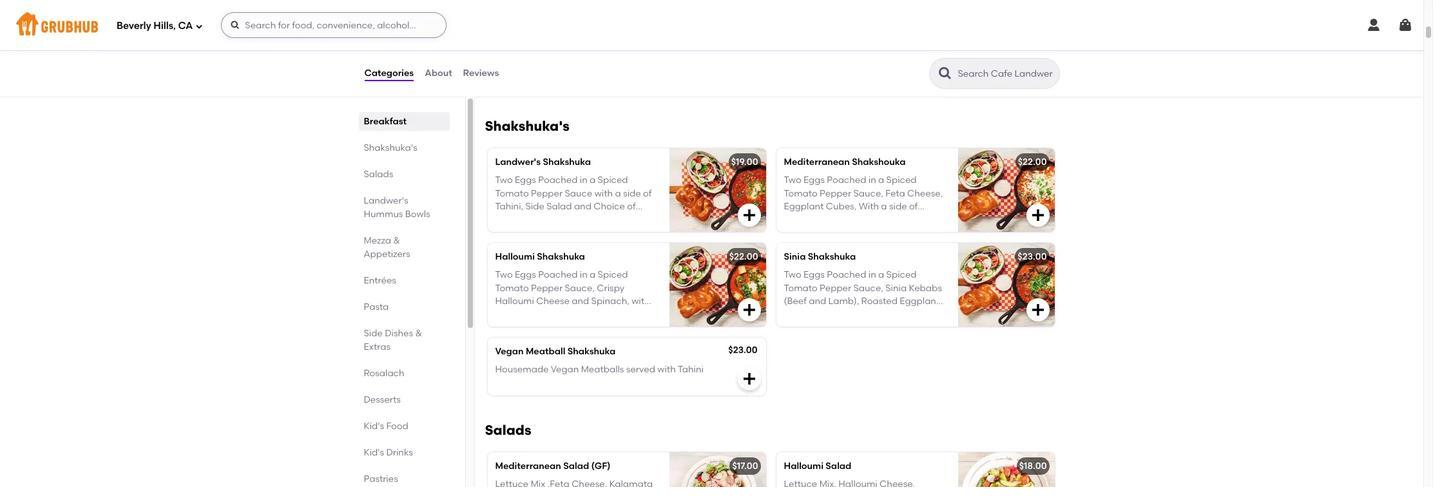Task type: vqa. For each thing, say whether or not it's contained in the screenshot.
Parsley
yes



Task type: describe. For each thing, give the bounding box(es) containing it.
vegan meatball shakshuka
[[495, 346, 616, 357]]

spiced for crispy
[[598, 270, 628, 281]]

appetizers
[[364, 249, 410, 260]]

housemade
[[495, 364, 549, 375]]

1 horizontal spatial vegan
[[551, 364, 579, 375]]

kid's food
[[364, 421, 409, 432]]

categories button
[[364, 50, 415, 97]]

egg
[[503, 42, 520, 53]]

beverly hills, ca
[[117, 20, 193, 31]]

crispy
[[597, 283, 625, 294]]

about button
[[424, 50, 453, 97]]

tahini, inside two eggs poached in a spiced tomato pepper sauce with a side of tahini, side salad and choice of bread.  garnished with parsley
[[495, 201, 524, 212]]

landwer's for shakshuka
[[495, 157, 541, 168]]

bowls
[[405, 209, 430, 220]]

$19.00
[[732, 157, 759, 168]]

and inside two eggs poached in a spiced tomato pepper sauce,  feta cheese, eggplant cubes, with a side of tahini, side salad and challah bread.  garnished with parsley
[[863, 214, 881, 225]]

salad inside two eggs poached in a spiced tomato pepper sauce with a side of tahini, side salad and choice of bread.  garnished with parsley
[[547, 201, 572, 212]]

mediterranean for mediterranean salad (gf)
[[495, 461, 561, 472]]

with up choice
[[595, 188, 613, 199]]

$17.00
[[733, 461, 759, 472]]

kid's for kid's drinks
[[364, 447, 384, 458]]

Search Cafe Landwer search field
[[957, 68, 1056, 80]]

3 egg omelet
[[495, 42, 555, 53]]

two eggs poached in a spiced tomato pepper sauce,  feta cheese, eggplant cubes, with a side of tahini, side salad and challah bread.  garnished with parsley
[[784, 175, 943, 238]]

entrées
[[364, 275, 396, 286]]

and inside two eggs poached in a spiced tomato pepper sauce, crispy halloumi cheese and spinach, with a side of tahini, side salad and challah bread.
[[613, 309, 631, 320]]

1 vertical spatial $23.00
[[729, 345, 758, 356]]

parsley inside two eggs poached in a spiced tomato pepper sauce with a side of tahini, side salad and choice of bread.  garnished with parsley
[[594, 214, 626, 225]]

two eggs poached in a spiced tomato pepper sauce with a side of tahini, side salad and choice of bread.  garnished with parsley
[[495, 175, 652, 225]]

halloumi for halloumi salad
[[784, 461, 824, 472]]

mezza
[[364, 235, 391, 246]]

sauce, for and
[[565, 283, 595, 294]]

and inside two eggs poached in a spiced tomato pepper sauce with a side of tahini, side salad and choice of bread.  garnished with parsley
[[574, 201, 592, 212]]

shakshuka's tab
[[364, 141, 445, 155]]

sauce, for cubes,
[[854, 188, 884, 199]]

svg image inside main navigation navigation
[[196, 22, 203, 30]]

in for feta
[[869, 175, 877, 186]]

side inside two eggs poached in a spiced tomato pepper sauce,  feta cheese, eggplant cubes, with a side of tahini, side salad and challah bread.  garnished with parsley
[[815, 214, 834, 225]]

shakshouka
[[852, 157, 906, 168]]

spinach,
[[592, 296, 630, 307]]

with left tahini
[[658, 364, 676, 375]]

& inside side dishes & extras
[[416, 328, 422, 339]]

of inside two eggs poached in a spiced tomato pepper sauce,  feta cheese, eggplant cubes, with a side of tahini, side salad and challah bread.  garnished with parsley
[[910, 201, 918, 212]]

halloumi for halloumi shakshuka
[[495, 251, 535, 262]]

hills,
[[154, 20, 176, 31]]

mediterranean for mediterranean shakshouka
[[784, 157, 850, 168]]

choice
[[594, 201, 625, 212]]

kid's for kid's food
[[364, 421, 384, 432]]

search icon image
[[938, 66, 953, 81]]

mediterranean shakshouka image
[[958, 148, 1055, 232]]

reviews button
[[463, 50, 500, 97]]

sinia shakshuka
[[784, 251, 856, 262]]

halloumi salad
[[784, 461, 852, 472]]

cheese,
[[908, 188, 943, 199]]

side dishes & extras
[[364, 328, 422, 353]]

eggs for mediterranean
[[804, 175, 825, 186]]

served
[[627, 364, 656, 375]]

entrées tab
[[364, 274, 445, 288]]

about
[[425, 68, 452, 79]]

rosalach
[[364, 368, 405, 379]]

side inside side dishes & extras
[[364, 328, 383, 339]]

categories
[[365, 68, 414, 79]]

$22.00 for two eggs poached in a spiced tomato pepper sauce,  feta cheese, eggplant cubes, with a side of tahini, side salad and challah bread.  garnished with parsley
[[1018, 157, 1047, 168]]

bread. inside two eggs poached in a spiced tomato pepper sauce, crispy halloumi cheese and spinach, with a side of tahini, side salad and challah bread.
[[532, 322, 561, 333]]

a right with
[[882, 201, 888, 212]]

sinia
[[784, 251, 806, 262]]

kid's drinks tab
[[364, 446, 445, 460]]

landwer's hummus bowls tab
[[364, 194, 445, 221]]

rosalach tab
[[364, 367, 445, 380]]

landwer's for hummus
[[364, 195, 408, 206]]

and inside two eggs poached in a spiced tomato pepper sauce, crispy halloumi cheese and spinach, with a side of tahini, side salad and challah bread.
[[572, 296, 589, 307]]

poached for halloumi
[[539, 270, 578, 281]]

1 vertical spatial salads
[[485, 422, 532, 438]]

bread. inside two eggs poached in a spiced tomato pepper sauce,  feta cheese, eggplant cubes, with a side of tahini, side salad and challah bread.  garnished with parsley
[[784, 227, 813, 238]]

poached for mediterranean
[[827, 175, 867, 186]]

side dishes & extras tab
[[364, 327, 445, 354]]

halloumi salad image
[[958, 453, 1055, 487]]

spiced for feta
[[887, 175, 917, 186]]

main navigation navigation
[[0, 0, 1424, 50]]

garnished inside two eggs poached in a spiced tomato pepper sauce with a side of tahini, side salad and choice of bread.  garnished with parsley
[[526, 214, 572, 225]]

breakfast tab
[[364, 115, 445, 128]]

tahini, inside two eggs poached in a spiced tomato pepper sauce,  feta cheese, eggplant cubes, with a side of tahini, side salad and challah bread.  garnished with parsley
[[784, 214, 812, 225]]

halloumi shakshuka image
[[670, 243, 766, 327]]

salad inside two eggs poached in a spiced tomato pepper sauce,  feta cheese, eggplant cubes, with a side of tahini, side salad and challah bread.  garnished with parsley
[[836, 214, 861, 225]]

a down "shakshouka"
[[879, 175, 885, 186]]

shakshuka's inside shakshuka's tab
[[364, 142, 418, 153]]

a up spinach,
[[590, 270, 596, 281]]



Task type: locate. For each thing, give the bounding box(es) containing it.
a up "housemade" at bottom left
[[495, 309, 501, 320]]

side down the 'cubes,'
[[815, 214, 834, 225]]

poached inside two eggs poached in a spiced tomato pepper sauce,  feta cheese, eggplant cubes, with a side of tahini, side salad and challah bread.  garnished with parsley
[[827, 175, 867, 186]]

1 vertical spatial garnished
[[815, 227, 861, 238]]

sauce, up with
[[854, 188, 884, 199]]

extras
[[364, 342, 391, 353]]

in down halloumi shakshuka
[[580, 270, 588, 281]]

0 vertical spatial tahini,
[[495, 201, 524, 212]]

of
[[643, 188, 652, 199], [627, 201, 636, 212], [910, 201, 918, 212], [524, 309, 532, 320]]

0 vertical spatial parsley
[[594, 214, 626, 225]]

two inside two eggs poached in a spiced tomato pepper sauce, crispy halloumi cheese and spinach, with a side of tahini, side salad and challah bread.
[[495, 270, 513, 281]]

spiced
[[598, 175, 628, 186], [887, 175, 917, 186], [598, 270, 628, 281]]

a
[[590, 175, 596, 186], [879, 175, 885, 186], [615, 188, 621, 199], [882, 201, 888, 212], [590, 270, 596, 281], [495, 309, 501, 320]]

pepper down landwer's shakshuka
[[531, 188, 563, 199]]

1 horizontal spatial side
[[623, 188, 641, 199]]

challah inside two eggs poached in a spiced tomato pepper sauce, crispy halloumi cheese and spinach, with a side of tahini, side salad and challah bread.
[[495, 322, 530, 333]]

challah up meatball
[[495, 322, 530, 333]]

desserts
[[364, 395, 401, 406]]

challah inside two eggs poached in a spiced tomato pepper sauce,  feta cheese, eggplant cubes, with a side of tahini, side salad and challah bread.  garnished with parsley
[[883, 214, 918, 225]]

& inside mezza & appetizers
[[394, 235, 400, 246]]

0 horizontal spatial and
[[613, 309, 631, 320]]

in inside two eggs poached in a spiced tomato pepper sauce, crispy halloumi cheese and spinach, with a side of tahini, side salad and challah bread.
[[580, 270, 588, 281]]

1 horizontal spatial $23.00
[[1018, 251, 1047, 262]]

desserts tab
[[364, 393, 445, 407]]

0 vertical spatial vegan
[[495, 346, 524, 357]]

$22.00
[[1018, 157, 1047, 168], [730, 251, 759, 262]]

salad
[[547, 201, 572, 212], [836, 214, 861, 225], [586, 309, 611, 320], [564, 461, 589, 472], [826, 461, 852, 472]]

0 horizontal spatial garnished
[[526, 214, 572, 225]]

pepper for salad
[[820, 188, 852, 199]]

2 kid's from the top
[[364, 447, 384, 458]]

0 vertical spatial salads
[[364, 169, 394, 180]]

1 horizontal spatial sauce,
[[854, 188, 884, 199]]

svg image
[[196, 22, 203, 30], [742, 371, 757, 387]]

beverly
[[117, 20, 151, 31]]

pepper inside two eggs poached in a spiced tomato pepper sauce with a side of tahini, side salad and choice of bread.  garnished with parsley
[[531, 188, 563, 199]]

1 horizontal spatial challah
[[883, 214, 918, 225]]

sinia shakshuka image
[[958, 243, 1055, 327]]

salads
[[364, 169, 394, 180], [485, 422, 532, 438]]

0 horizontal spatial $23.00
[[729, 345, 758, 356]]

1 vertical spatial bread.
[[784, 227, 813, 238]]

svg image
[[1367, 17, 1382, 33], [1398, 17, 1414, 33], [230, 20, 241, 30], [742, 208, 757, 223], [1031, 208, 1046, 223], [742, 302, 757, 318], [1031, 302, 1046, 318]]

side inside two eggs poached in a spiced tomato pepper sauce, crispy halloumi cheese and spinach, with a side of tahini, side salad and challah bread.
[[504, 309, 521, 320]]

poached for landwer's
[[539, 175, 578, 186]]

bread. up meatball
[[532, 322, 561, 333]]

shakshuka's
[[485, 118, 570, 134], [364, 142, 418, 153]]

1 kid's from the top
[[364, 421, 384, 432]]

and
[[574, 201, 592, 212], [572, 296, 589, 307]]

0 horizontal spatial challah
[[495, 322, 530, 333]]

tomato up the eggplant
[[784, 188, 818, 199]]

pepper
[[531, 188, 563, 199], [820, 188, 852, 199], [531, 283, 563, 294]]

2 vertical spatial halloumi
[[784, 461, 824, 472]]

1 horizontal spatial salads
[[485, 422, 532, 438]]

meatball
[[526, 346, 566, 357]]

mediterranean salad (gf) image
[[670, 453, 766, 487]]

shakshuka for sinia shakshuka
[[808, 251, 856, 262]]

food
[[386, 421, 409, 432]]

tomato
[[495, 188, 529, 199], [784, 188, 818, 199], [495, 283, 529, 294]]

0 vertical spatial bread.
[[495, 214, 524, 225]]

sauce, inside two eggs poached in a spiced tomato pepper sauce, crispy halloumi cheese and spinach, with a side of tahini, side salad and challah bread.
[[565, 283, 595, 294]]

two inside two eggs poached in a spiced tomato pepper sauce with a side of tahini, side salad and choice of bread.  garnished with parsley
[[495, 175, 513, 186]]

side inside two eggs poached in a spiced tomato pepper sauce with a side of tahini, side salad and choice of bread.  garnished with parsley
[[623, 188, 641, 199]]

0 horizontal spatial svg image
[[196, 22, 203, 30]]

with down sauce
[[574, 214, 592, 225]]

eggs inside two eggs poached in a spiced tomato pepper sauce with a side of tahini, side salad and choice of bread.  garnished with parsley
[[515, 175, 536, 186]]

pepper for bread.
[[531, 188, 563, 199]]

halloumi shakshuka
[[495, 251, 585, 262]]

2 horizontal spatial side
[[890, 201, 907, 212]]

pasta
[[364, 302, 389, 313]]

with inside two eggs poached in a spiced tomato pepper sauce, crispy halloumi cheese and spinach, with a side of tahini, side salad and challah bread.
[[632, 296, 650, 307]]

salad inside two eggs poached in a spiced tomato pepper sauce, crispy halloumi cheese and spinach, with a side of tahini, side salad and challah bread.
[[586, 309, 611, 320]]

tomato for two eggs poached in a spiced tomato pepper sauce, crispy halloumi cheese and spinach, with a side of tahini, side salad and challah bread.
[[495, 283, 529, 294]]

0 vertical spatial $23.00
[[1018, 251, 1047, 262]]

in for crispy
[[580, 270, 588, 281]]

cubes,
[[826, 201, 857, 212]]

pasta tab
[[364, 300, 445, 314]]

with right spinach,
[[632, 296, 650, 307]]

1 vertical spatial kid's
[[364, 447, 384, 458]]

1 vertical spatial halloumi
[[495, 296, 534, 307]]

0 vertical spatial challah
[[883, 214, 918, 225]]

kid's drinks
[[364, 447, 413, 458]]

0 horizontal spatial side
[[504, 309, 521, 320]]

landwer's shakshuka image
[[670, 148, 766, 232]]

two inside two eggs poached in a spiced tomato pepper sauce,  feta cheese, eggplant cubes, with a side of tahini, side salad and challah bread.  garnished with parsley
[[784, 175, 802, 186]]

1 vertical spatial challah
[[495, 322, 530, 333]]

mezza & appetizers tab
[[364, 234, 445, 261]]

bread. up sinia
[[784, 227, 813, 238]]

landwer's shakshuka
[[495, 157, 591, 168]]

shakshuka for landwer's shakshuka
[[543, 157, 591, 168]]

garnished inside two eggs poached in a spiced tomato pepper sauce,  feta cheese, eggplant cubes, with a side of tahini, side salad and challah bread.  garnished with parsley
[[815, 227, 861, 238]]

1 horizontal spatial landwer's
[[495, 157, 541, 168]]

1 horizontal spatial mediterranean
[[784, 157, 850, 168]]

two for two eggs poached in a spiced tomato pepper sauce,  feta cheese, eggplant cubes, with a side of tahini, side salad and challah bread.  garnished with parsley
[[784, 175, 802, 186]]

landwer's hummus bowls
[[364, 195, 430, 220]]

1 vertical spatial $22.00
[[730, 251, 759, 262]]

2 vertical spatial bread.
[[532, 322, 561, 333]]

0 horizontal spatial sauce,
[[565, 283, 595, 294]]

poached down mediterranean shakshouka
[[827, 175, 867, 186]]

side down feta
[[890, 201, 907, 212]]

cheese
[[537, 296, 570, 307]]

salads tab
[[364, 168, 445, 181]]

two for two eggs poached in a spiced tomato pepper sauce, crispy halloumi cheese and spinach, with a side of tahini, side salad and challah bread.
[[495, 270, 513, 281]]

tomato for two eggs poached in a spiced tomato pepper sauce with a side of tahini, side salad and choice of bread.  garnished with parsley
[[495, 188, 529, 199]]

side up extras
[[364, 328, 383, 339]]

shakshuka
[[543, 157, 591, 168], [537, 251, 585, 262], [808, 251, 856, 262], [568, 346, 616, 357]]

side inside two eggs poached in a spiced tomato pepper sauce,  feta cheese, eggplant cubes, with a side of tahini, side salad and challah bread.  garnished with parsley
[[890, 201, 907, 212]]

1 vertical spatial parsley
[[883, 227, 915, 238]]

side
[[623, 188, 641, 199], [890, 201, 907, 212], [504, 309, 521, 320]]

salads up mediterranean salad (gf)
[[485, 422, 532, 438]]

kid's left food
[[364, 421, 384, 432]]

parsley down choice
[[594, 214, 626, 225]]

1 vertical spatial mediterranean
[[495, 461, 561, 472]]

& up appetizers
[[394, 235, 400, 246]]

side inside two eggs poached in a spiced tomato pepper sauce with a side of tahini, side salad and choice of bread.  garnished with parsley
[[526, 201, 545, 212]]

& right 'dishes'
[[416, 328, 422, 339]]

kid's food tab
[[364, 420, 445, 433]]

two for two eggs poached in a spiced tomato pepper sauce with a side of tahini, side salad and choice of bread.  garnished with parsley
[[495, 175, 513, 186]]

breakfast
[[364, 116, 407, 127]]

0 vertical spatial svg image
[[196, 22, 203, 30]]

housemade vegan meatballs served with tahini
[[495, 364, 704, 375]]

1 horizontal spatial $22.00
[[1018, 157, 1047, 168]]

eggs inside two eggs poached in a spiced tomato pepper sauce, crispy halloumi cheese and spinach, with a side of tahini, side salad and challah bread.
[[515, 270, 536, 281]]

eggplant
[[784, 201, 824, 212]]

shakshuka for halloumi shakshuka
[[537, 251, 585, 262]]

two
[[495, 175, 513, 186], [784, 175, 802, 186], [495, 270, 513, 281]]

spiced inside two eggs poached in a spiced tomato pepper sauce, crispy halloumi cheese and spinach, with a side of tahini, side salad and challah bread.
[[598, 270, 628, 281]]

1 vertical spatial landwer's
[[364, 195, 408, 206]]

tomato inside two eggs poached in a spiced tomato pepper sauce, crispy halloumi cheese and spinach, with a side of tahini, side salad and challah bread.
[[495, 283, 529, 294]]

0 vertical spatial kid's
[[364, 421, 384, 432]]

vegan
[[495, 346, 524, 357], [551, 364, 579, 375]]

1 vertical spatial and
[[572, 296, 589, 307]]

1 horizontal spatial shakshuka's
[[485, 118, 570, 134]]

tahini, down landwer's shakshuka
[[495, 201, 524, 212]]

feta
[[886, 188, 906, 199]]

svg image right tahini
[[742, 371, 757, 387]]

in for with
[[580, 175, 588, 186]]

svg image right ca
[[196, 22, 203, 30]]

0 horizontal spatial landwer's
[[364, 195, 408, 206]]

0 horizontal spatial &
[[394, 235, 400, 246]]

vegan down vegan meatball shakshuka
[[551, 364, 579, 375]]

sauce
[[565, 188, 593, 199]]

0 vertical spatial garnished
[[526, 214, 572, 225]]

eggs down halloumi shakshuka
[[515, 270, 536, 281]]

side inside two eggs poached in a spiced tomato pepper sauce, crispy halloumi cheese and spinach, with a side of tahini, side salad and challah bread.
[[565, 309, 584, 320]]

0 horizontal spatial mediterranean
[[495, 461, 561, 472]]

vegan up "housemade" at bottom left
[[495, 346, 524, 357]]

0 horizontal spatial vegan
[[495, 346, 524, 357]]

Search for food, convenience, alcohol... search field
[[221, 12, 447, 38]]

kid's inside tab
[[364, 421, 384, 432]]

2 horizontal spatial bread.
[[784, 227, 813, 238]]

0 vertical spatial mediterranean
[[784, 157, 850, 168]]

shakshuka up housemade vegan meatballs served with tahini
[[568, 346, 616, 357]]

1 horizontal spatial svg image
[[742, 371, 757, 387]]

halloumi
[[495, 251, 535, 262], [495, 296, 534, 307], [784, 461, 824, 472]]

in
[[580, 175, 588, 186], [869, 175, 877, 186], [580, 270, 588, 281]]

parsley inside two eggs poached in a spiced tomato pepper sauce,  feta cheese, eggplant cubes, with a side of tahini, side salad and challah bread.  garnished with parsley
[[883, 227, 915, 238]]

spiced inside two eggs poached in a spiced tomato pepper sauce with a side of tahini, side salad and choice of bread.  garnished with parsley
[[598, 175, 628, 186]]

and right cheese on the bottom of page
[[572, 296, 589, 307]]

2 vertical spatial tahini,
[[534, 309, 562, 320]]

1 vertical spatial &
[[416, 328, 422, 339]]

with inside two eggs poached in a spiced tomato pepper sauce,  feta cheese, eggplant cubes, with a side of tahini, side salad and challah bread.  garnished with parsley
[[863, 227, 881, 238]]

poached inside two eggs poached in a spiced tomato pepper sauce, crispy halloumi cheese and spinach, with a side of tahini, side salad and challah bread.
[[539, 270, 578, 281]]

kid's inside tab
[[364, 447, 384, 458]]

spiced inside two eggs poached in a spiced tomato pepper sauce,  feta cheese, eggplant cubes, with a side of tahini, side salad and challah bread.  garnished with parsley
[[887, 175, 917, 186]]

1 vertical spatial svg image
[[742, 371, 757, 387]]

garnished up halloumi shakshuka
[[526, 214, 572, 225]]

side down cheese on the bottom of page
[[565, 309, 584, 320]]

(gf)
[[592, 461, 611, 472]]

eggs up the eggplant
[[804, 175, 825, 186]]

1 vertical spatial and
[[613, 309, 631, 320]]

0 vertical spatial sauce,
[[854, 188, 884, 199]]

0 horizontal spatial shakshuka's
[[364, 142, 418, 153]]

tomato inside two eggs poached in a spiced tomato pepper sauce with a side of tahini, side salad and choice of bread.  garnished with parsley
[[495, 188, 529, 199]]

shakshuka right sinia
[[808, 251, 856, 262]]

with
[[859, 201, 879, 212]]

side up "housemade" at bottom left
[[504, 309, 521, 320]]

garnished down the 'cubes,'
[[815, 227, 861, 238]]

0 vertical spatial halloumi
[[495, 251, 535, 262]]

two down landwer's shakshuka
[[495, 175, 513, 186]]

tomato for two eggs poached in a spiced tomato pepper sauce,  feta cheese, eggplant cubes, with a side of tahini, side salad and challah bread.  garnished with parsley
[[784, 188, 818, 199]]

bread. inside two eggs poached in a spiced tomato pepper sauce with a side of tahini, side salad and choice of bread.  garnished with parsley
[[495, 214, 524, 225]]

landwer's inside landwer's hummus bowls
[[364, 195, 408, 206]]

mediterranean shakshouka
[[784, 157, 906, 168]]

garnished
[[526, 214, 572, 225], [815, 227, 861, 238]]

mediterranean salad (gf)
[[495, 461, 611, 472]]

tahini,
[[495, 201, 524, 212], [784, 214, 812, 225], [534, 309, 562, 320]]

sauce, up cheese on the bottom of page
[[565, 283, 595, 294]]

spiced up crispy at the bottom left
[[598, 270, 628, 281]]

1 vertical spatial sauce,
[[565, 283, 595, 294]]

poached
[[539, 175, 578, 186], [827, 175, 867, 186], [539, 270, 578, 281]]

reviews
[[463, 68, 499, 79]]

kid's left drinks
[[364, 447, 384, 458]]

a up choice
[[615, 188, 621, 199]]

$23.00
[[1018, 251, 1047, 262], [729, 345, 758, 356]]

side
[[526, 201, 545, 212], [815, 214, 834, 225], [565, 309, 584, 320], [364, 328, 383, 339]]

landwer's
[[495, 157, 541, 168], [364, 195, 408, 206]]

parsley down feta
[[883, 227, 915, 238]]

meatballs
[[581, 364, 624, 375]]

poached down landwer's shakshuka
[[539, 175, 578, 186]]

eggs
[[515, 175, 536, 186], [804, 175, 825, 186], [515, 270, 536, 281]]

1 horizontal spatial garnished
[[815, 227, 861, 238]]

0 vertical spatial shakshuka's
[[485, 118, 570, 134]]

1 vertical spatial vegan
[[551, 364, 579, 375]]

0 horizontal spatial $22.00
[[730, 251, 759, 262]]

tahini, down the eggplant
[[784, 214, 812, 225]]

mediterranean
[[784, 157, 850, 168], [495, 461, 561, 472]]

tahini
[[678, 364, 704, 375]]

2 horizontal spatial tahini,
[[784, 214, 812, 225]]

spiced up choice
[[598, 175, 628, 186]]

0 vertical spatial and
[[574, 201, 592, 212]]

kid's
[[364, 421, 384, 432], [364, 447, 384, 458]]

two eggs poached in a spiced tomato pepper sauce, crispy halloumi cheese and spinach, with a side of tahini, side salad and challah bread.
[[495, 270, 650, 333]]

salads down shakshuka's tab
[[364, 169, 394, 180]]

0 vertical spatial &
[[394, 235, 400, 246]]

1 horizontal spatial and
[[863, 214, 881, 225]]

shakshuka up sauce
[[543, 157, 591, 168]]

1 horizontal spatial parsley
[[883, 227, 915, 238]]

0 horizontal spatial salads
[[364, 169, 394, 180]]

tahini, down cheese on the bottom of page
[[534, 309, 562, 320]]

two up the eggplant
[[784, 175, 802, 186]]

tomato down halloumi shakshuka
[[495, 283, 529, 294]]

$11.00
[[732, 41, 758, 52]]

side down landwer's shakshuka
[[526, 201, 545, 212]]

challah down feta
[[883, 214, 918, 225]]

in inside two eggs poached in a spiced tomato pepper sauce,  feta cheese, eggplant cubes, with a side of tahini, side salad and challah bread.  garnished with parsley
[[869, 175, 877, 186]]

1 vertical spatial side
[[890, 201, 907, 212]]

and
[[863, 214, 881, 225], [613, 309, 631, 320]]

in inside two eggs poached in a spiced tomato pepper sauce with a side of tahini, side salad and choice of bread.  garnished with parsley
[[580, 175, 588, 186]]

$18.00
[[1020, 461, 1047, 472]]

halloumi inside two eggs poached in a spiced tomato pepper sauce, crispy halloumi cheese and spinach, with a side of tahini, side salad and challah bread.
[[495, 296, 534, 307]]

poached down halloumi shakshuka
[[539, 270, 578, 281]]

1 vertical spatial tahini,
[[784, 214, 812, 225]]

and down spinach,
[[613, 309, 631, 320]]

two down halloumi shakshuka
[[495, 270, 513, 281]]

salads inside tab
[[364, 169, 394, 180]]

bread.
[[495, 214, 524, 225], [784, 227, 813, 238], [532, 322, 561, 333]]

1 horizontal spatial bread.
[[532, 322, 561, 333]]

pepper inside two eggs poached in a spiced tomato pepper sauce, crispy halloumi cheese and spinach, with a side of tahini, side salad and challah bread.
[[531, 283, 563, 294]]

hummus
[[364, 209, 403, 220]]

a up sauce
[[590, 175, 596, 186]]

pepper inside two eggs poached in a spiced tomato pepper sauce,  feta cheese, eggplant cubes, with a side of tahini, side salad and challah bread.  garnished with parsley
[[820, 188, 852, 199]]

shakshuka's down breakfast
[[364, 142, 418, 153]]

eggs for halloumi
[[515, 270, 536, 281]]

and down with
[[863, 214, 881, 225]]

1 horizontal spatial tahini,
[[534, 309, 562, 320]]

poached inside two eggs poached in a spiced tomato pepper sauce with a side of tahini, side salad and choice of bread.  garnished with parsley
[[539, 175, 578, 186]]

2 vertical spatial side
[[504, 309, 521, 320]]

0 horizontal spatial parsley
[[594, 214, 626, 225]]

in up sauce
[[580, 175, 588, 186]]

3
[[495, 42, 501, 53]]

0 vertical spatial landwer's
[[495, 157, 541, 168]]

eggs for landwer's
[[515, 175, 536, 186]]

sauce, inside two eggs poached in a spiced tomato pepper sauce,  feta cheese, eggplant cubes, with a side of tahini, side salad and challah bread.  garnished with parsley
[[854, 188, 884, 199]]

dishes
[[385, 328, 413, 339]]

&
[[394, 235, 400, 246], [416, 328, 422, 339]]

omelet
[[522, 42, 555, 53]]

tahini, inside two eggs poached in a spiced tomato pepper sauce, crispy halloumi cheese and spinach, with a side of tahini, side salad and challah bread.
[[534, 309, 562, 320]]

pepper up cheese on the bottom of page
[[531, 283, 563, 294]]

mezza & appetizers
[[364, 235, 410, 260]]

pastries tab
[[364, 473, 445, 486]]

and down sauce
[[574, 201, 592, 212]]

shakshuka's up landwer's shakshuka
[[485, 118, 570, 134]]

challah
[[883, 214, 918, 225], [495, 322, 530, 333]]

tomato down landwer's shakshuka
[[495, 188, 529, 199]]

0 horizontal spatial bread.
[[495, 214, 524, 225]]

$22.00 for two eggs poached in a spiced tomato pepper sauce, crispy halloumi cheese and spinach, with a side of tahini, side salad and challah bread.
[[730, 251, 759, 262]]

eggs down landwer's shakshuka
[[515, 175, 536, 186]]

parsley
[[594, 214, 626, 225], [883, 227, 915, 238]]

1 horizontal spatial &
[[416, 328, 422, 339]]

pepper for side
[[531, 283, 563, 294]]

0 vertical spatial $22.00
[[1018, 157, 1047, 168]]

in down "shakshouka"
[[869, 175, 877, 186]]

spiced for with
[[598, 175, 628, 186]]

with
[[595, 188, 613, 199], [574, 214, 592, 225], [863, 227, 881, 238], [632, 296, 650, 307], [658, 364, 676, 375]]

bread. up halloumi shakshuka
[[495, 214, 524, 225]]

ca
[[178, 20, 193, 31]]

tomato inside two eggs poached in a spiced tomato pepper sauce,  feta cheese, eggplant cubes, with a side of tahini, side salad and challah bread.  garnished with parsley
[[784, 188, 818, 199]]

eggs inside two eggs poached in a spiced tomato pepper sauce,  feta cheese, eggplant cubes, with a side of tahini, side salad and challah bread.  garnished with parsley
[[804, 175, 825, 186]]

shakshuka up cheese on the bottom of page
[[537, 251, 585, 262]]

spiced up feta
[[887, 175, 917, 186]]

pastries
[[364, 474, 398, 485]]

1 vertical spatial shakshuka's
[[364, 142, 418, 153]]

of inside two eggs poached in a spiced tomato pepper sauce, crispy halloumi cheese and spinach, with a side of tahini, side salad and challah bread.
[[524, 309, 532, 320]]

sauce,
[[854, 188, 884, 199], [565, 283, 595, 294]]

0 horizontal spatial tahini,
[[495, 201, 524, 212]]

0 vertical spatial side
[[623, 188, 641, 199]]

pepper up the 'cubes,'
[[820, 188, 852, 199]]

0 vertical spatial and
[[863, 214, 881, 225]]

with down with
[[863, 227, 881, 238]]

side up choice
[[623, 188, 641, 199]]

drinks
[[386, 447, 413, 458]]



